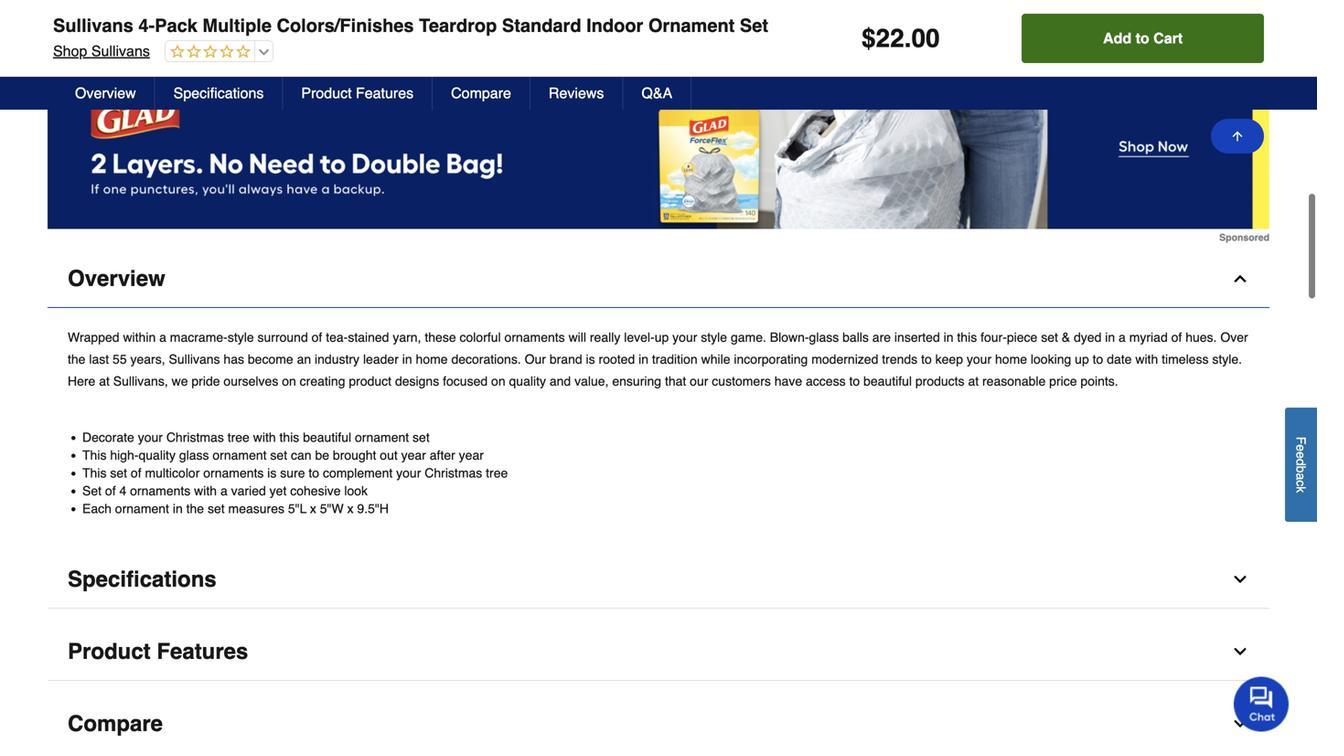 Task type: vqa. For each thing, say whether or not it's contained in the screenshot.
Reviews button
yes



Task type: locate. For each thing, give the bounding box(es) containing it.
keep
[[936, 352, 963, 367]]

macrame-
[[170, 330, 228, 345]]

q&a button
[[623, 77, 692, 110]]

2 vertical spatial ornament
[[115, 502, 169, 517]]

compare button
[[433, 77, 531, 110], [48, 696, 1270, 744]]

set
[[740, 15, 769, 36], [82, 484, 102, 499]]

home down these
[[416, 352, 448, 367]]

to up the cohesive
[[309, 466, 319, 481]]

in up keep
[[944, 330, 954, 345]]

1 vertical spatial specifications button
[[48, 551, 1270, 609]]

1 horizontal spatial christmas
[[425, 466, 482, 481]]

with inside wrapped within a macrame-style surround of tea-stained yarn, these colorful ornaments will really level-up your style game. blown-glass balls are inserted in this four-piece set & dyed in a myriad of hues. over the last 55 years, sullivans has become an industry leader in home decorations. our brand is rooted in tradition while incorporating modernized trends to keep your home looking up to date with timeless style. here at sullivans, we pride ourselves on creating product designs focused on quality and value, ensuring that our customers have access to beautiful products at reasonable price points.
[[1136, 352, 1159, 367]]

0 horizontal spatial glass
[[179, 448, 209, 463]]

1 vertical spatial ornament
[[213, 448, 267, 463]]

with down the multicolor
[[194, 484, 217, 499]]

1 horizontal spatial ornament
[[213, 448, 267, 463]]

on down decorations.
[[491, 374, 506, 389]]

timeless
[[1162, 352, 1209, 367]]

four-
[[981, 330, 1007, 345]]

ornament up varied on the bottom left
[[213, 448, 267, 463]]

0 horizontal spatial set
[[82, 484, 102, 499]]

in down yarn, on the left of the page
[[402, 352, 412, 367]]

quality inside wrapped within a macrame-style surround of tea-stained yarn, these colorful ornaments will really level-up your style game. blown-glass balls are inserted in this four-piece set & dyed in a myriad of hues. over the last 55 years, sullivans has become an industry leader in home decorations. our brand is rooted in tradition while incorporating modernized trends to keep your home looking up to date with timeless style. here at sullivans, we pride ourselves on creating product designs focused on quality and value, ensuring that our customers have access to beautiful products at reasonable price points.
[[509, 374, 546, 389]]

1 vertical spatial with
[[253, 430, 276, 445]]

a
[[159, 330, 166, 345], [1119, 330, 1126, 345], [1294, 473, 1309, 480], [220, 484, 228, 499]]

$
[[862, 24, 876, 53]]

1 horizontal spatial style
[[701, 330, 727, 345]]

sullivans down 4-
[[91, 43, 150, 59]]

balls
[[843, 330, 869, 345]]

0 horizontal spatial style
[[228, 330, 254, 345]]

specifications for top specifications button
[[174, 85, 264, 102]]

1 chevron down image from the top
[[1232, 571, 1250, 589]]

christmas
[[166, 430, 224, 445], [425, 466, 482, 481]]

0 vertical spatial chevron down image
[[1232, 571, 1250, 589]]

1 horizontal spatial set
[[740, 15, 769, 36]]

1 horizontal spatial is
[[586, 352, 595, 367]]

set right ornament
[[740, 15, 769, 36]]

is
[[586, 352, 595, 367], [267, 466, 277, 481]]

1 horizontal spatial ornaments
[[203, 466, 264, 481]]

these
[[425, 330, 456, 345]]

1 horizontal spatial x
[[347, 502, 354, 517]]

this down decorate
[[82, 448, 107, 463]]

zero stars image
[[165, 44, 251, 61]]

2 this from the top
[[82, 466, 107, 481]]

0 horizontal spatial x
[[310, 502, 316, 517]]

1 vertical spatial product features button
[[48, 624, 1270, 681]]

overview button up level-
[[48, 250, 1270, 308]]

leader
[[363, 352, 399, 367]]

0 horizontal spatial ornaments
[[130, 484, 191, 499]]

in down the multicolor
[[173, 502, 183, 517]]

set left measures
[[208, 502, 225, 517]]

myriad
[[1130, 330, 1168, 345]]

2 horizontal spatial with
[[1136, 352, 1159, 367]]

the left last
[[68, 352, 86, 367]]

x right 5"w
[[347, 502, 354, 517]]

of down high-
[[131, 466, 141, 481]]

2 vertical spatial sullivans
[[169, 352, 220, 367]]

glass up modernized
[[809, 330, 839, 345]]

0 vertical spatial set
[[740, 15, 769, 36]]

a up k
[[1294, 473, 1309, 480]]

ourselves
[[224, 374, 278, 389]]

product
[[349, 374, 392, 389]]

4-
[[138, 15, 155, 36]]

0 horizontal spatial beautiful
[[303, 430, 351, 445]]

a left varied on the bottom left
[[220, 484, 228, 499]]

and
[[550, 374, 571, 389]]

sullivans 4-pack multiple colors/finishes teardrop standard indoor ornament set
[[53, 15, 769, 36]]

0 vertical spatial with
[[1136, 352, 1159, 367]]

surround
[[258, 330, 308, 345]]

1 horizontal spatial this
[[957, 330, 977, 345]]

to right the add
[[1136, 30, 1150, 47]]

beautiful up be
[[303, 430, 351, 445]]

1 e from the top
[[1294, 445, 1309, 452]]

specifications down each
[[68, 567, 217, 592]]

0 horizontal spatial home
[[416, 352, 448, 367]]

brand
[[550, 352, 583, 367]]

0 vertical spatial ornaments
[[505, 330, 565, 345]]

out
[[380, 448, 398, 463]]

a right within
[[159, 330, 166, 345]]

2 chevron down image from the top
[[1232, 715, 1250, 734]]

this
[[82, 448, 107, 463], [82, 466, 107, 481]]

dyed
[[1074, 330, 1102, 345]]

over
[[1221, 330, 1249, 345]]

1 horizontal spatial product
[[301, 85, 352, 102]]

ornament
[[649, 15, 735, 36]]

up down dyed
[[1075, 352, 1089, 367]]

overview down 'shop sullivans'
[[75, 85, 136, 102]]

0 horizontal spatial at
[[99, 374, 110, 389]]

chat invite button image
[[1234, 677, 1290, 732]]

0 vertical spatial features
[[356, 85, 414, 102]]

0 vertical spatial specifications
[[174, 85, 264, 102]]

specifications down zero stars image
[[174, 85, 264, 102]]

christmas down after
[[425, 466, 482, 481]]

look
[[344, 484, 368, 499]]

brought
[[333, 448, 376, 463]]

the down the multicolor
[[186, 502, 204, 517]]

0 vertical spatial christmas
[[166, 430, 224, 445]]

chevron down image inside compare button
[[1232, 715, 1250, 734]]

1 horizontal spatial product features
[[301, 85, 414, 102]]

ornaments up varied on the bottom left
[[203, 466, 264, 481]]

of left tea-
[[312, 330, 322, 345]]

ornament
[[355, 430, 409, 445], [213, 448, 267, 463], [115, 502, 169, 517]]

ornament up 'out'
[[355, 430, 409, 445]]

specifications
[[174, 85, 264, 102], [68, 567, 217, 592]]

0 vertical spatial product features
[[301, 85, 414, 102]]

in
[[944, 330, 954, 345], [1106, 330, 1115, 345], [402, 352, 412, 367], [639, 352, 649, 367], [173, 502, 183, 517]]

ornaments
[[505, 330, 565, 345], [203, 466, 264, 481], [130, 484, 191, 499]]

beautiful inside wrapped within a macrame-style surround of tea-stained yarn, these colorful ornaments will really level-up your style game. blown-glass balls are inserted in this four-piece set & dyed in a myriad of hues. over the last 55 years, sullivans has become an industry leader in home decorations. our brand is rooted in tradition while incorporating modernized trends to keep your home looking up to date with timeless style. here at sullivans, we pride ourselves on creating product designs focused on quality and value, ensuring that our customers have access to beautiful products at reasonable price points.
[[864, 374, 912, 389]]

x right 5"l
[[310, 502, 316, 517]]

0 horizontal spatial features
[[157, 639, 248, 664]]

glass
[[809, 330, 839, 345], [179, 448, 209, 463]]

your down 'out'
[[396, 466, 421, 481]]

1 home from the left
[[416, 352, 448, 367]]

set left the "can"
[[270, 448, 287, 463]]

1 vertical spatial chevron down image
[[1232, 715, 1250, 734]]

e up b
[[1294, 452, 1309, 459]]

2 x from the left
[[347, 502, 354, 517]]

sullivans
[[53, 15, 133, 36], [91, 43, 150, 59], [169, 352, 220, 367]]

glass inside wrapped within a macrame-style surround of tea-stained yarn, these colorful ornaments will really level-up your style game. blown-glass balls are inserted in this four-piece set & dyed in a myriad of hues. over the last 55 years, sullivans has become an industry leader in home decorations. our brand is rooted in tradition while incorporating modernized trends to keep your home looking up to date with timeless style. here at sullivans, we pride ourselves on creating product designs focused on quality and value, ensuring that our customers have access to beautiful products at reasonable price points.
[[809, 330, 839, 345]]

on
[[282, 374, 296, 389], [491, 374, 506, 389]]

with up the yet
[[253, 430, 276, 445]]

f e e d b a c k
[[1294, 437, 1309, 493]]

product features button
[[283, 77, 433, 110], [48, 624, 1270, 681]]

year
[[401, 448, 426, 463], [459, 448, 484, 463]]

within
[[123, 330, 156, 345]]

beautiful
[[864, 374, 912, 389], [303, 430, 351, 445]]

glass up the multicolor
[[179, 448, 209, 463]]

0 horizontal spatial product features
[[68, 639, 248, 664]]

reviews button
[[531, 77, 623, 110]]

0 vertical spatial the
[[68, 352, 86, 367]]

0 horizontal spatial quality
[[139, 448, 176, 463]]

1 vertical spatial is
[[267, 466, 277, 481]]

decorate your christmas tree with this beautiful ornament set this high-quality glass ornament set can be brought out year after year this set of multicolor ornaments is sure to complement your christmas tree set of 4 ornaments with a varied yet cohesive look each ornament in the set measures 5"l x 5"w x 9.5"h
[[82, 430, 508, 517]]

1 vertical spatial this
[[280, 430, 299, 445]]

1 vertical spatial compare
[[68, 712, 163, 737]]

1 horizontal spatial the
[[186, 502, 204, 517]]

e up 'd'
[[1294, 445, 1309, 452]]

is up value,
[[586, 352, 595, 367]]

chevron down image
[[1232, 571, 1250, 589], [1232, 715, 1250, 734]]

1 horizontal spatial with
[[253, 430, 276, 445]]

an
[[297, 352, 311, 367]]

1 horizontal spatial on
[[491, 374, 506, 389]]

b
[[1294, 466, 1309, 473]]

0 vertical spatial compare button
[[433, 77, 531, 110]]

0 horizontal spatial this
[[280, 430, 299, 445]]

ornaments up our
[[505, 330, 565, 345]]

&
[[1062, 330, 1071, 345]]

1 vertical spatial quality
[[139, 448, 176, 463]]

1 vertical spatial this
[[82, 466, 107, 481]]

2 horizontal spatial ornaments
[[505, 330, 565, 345]]

1 horizontal spatial glass
[[809, 330, 839, 345]]

sullivans down "macrame-"
[[169, 352, 220, 367]]

overview up within
[[68, 266, 165, 291]]

1 vertical spatial the
[[186, 502, 204, 517]]

1 horizontal spatial year
[[459, 448, 484, 463]]

1 vertical spatial features
[[157, 639, 248, 664]]

2 at from the left
[[968, 374, 979, 389]]

the
[[68, 352, 86, 367], [186, 502, 204, 517]]

varied
[[231, 484, 266, 499]]

1 horizontal spatial home
[[995, 352, 1028, 367]]

to left keep
[[921, 352, 932, 367]]

k
[[1294, 487, 1309, 493]]

quality up the multicolor
[[139, 448, 176, 463]]

1 horizontal spatial up
[[1075, 352, 1089, 367]]

of
[[312, 330, 322, 345], [1172, 330, 1182, 345], [131, 466, 141, 481], [105, 484, 116, 499]]

your up tradition at top
[[673, 330, 698, 345]]

ornament down 4
[[115, 502, 169, 517]]

on down become
[[282, 374, 296, 389]]

1 vertical spatial beautiful
[[303, 430, 351, 445]]

1 vertical spatial ornaments
[[203, 466, 264, 481]]

1 vertical spatial glass
[[179, 448, 209, 463]]

chevron down image up chevron down icon at right
[[1232, 571, 1250, 589]]

e
[[1294, 445, 1309, 452], [1294, 452, 1309, 459]]

this inside wrapped within a macrame-style surround of tea-stained yarn, these colorful ornaments will really level-up your style game. blown-glass balls are inserted in this four-piece set & dyed in a myriad of hues. over the last 55 years, sullivans has become an industry leader in home decorations. our brand is rooted in tradition while incorporating modernized trends to keep your home looking up to date with timeless style. here at sullivans, we pride ourselves on creating product designs focused on quality and value, ensuring that our customers have access to beautiful products at reasonable price points.
[[957, 330, 977, 345]]

ornaments down the multicolor
[[130, 484, 191, 499]]

this inside the "decorate your christmas tree with this beautiful ornament set this high-quality glass ornament set can be brought out year after year this set of multicolor ornaments is sure to complement your christmas tree set of 4 ornaments with a varied yet cohesive look each ornament in the set measures 5"l x 5"w x 9.5"h"
[[280, 430, 299, 445]]

a inside button
[[1294, 473, 1309, 480]]

1 vertical spatial tree
[[486, 466, 508, 481]]

in down level-
[[639, 352, 649, 367]]

this up each
[[82, 466, 107, 481]]

your
[[673, 330, 698, 345], [967, 352, 992, 367], [138, 430, 163, 445], [396, 466, 421, 481]]

date
[[1107, 352, 1132, 367]]

1 vertical spatial overview button
[[48, 250, 1270, 308]]

1 vertical spatial product
[[68, 639, 151, 664]]

0 vertical spatial overview
[[75, 85, 136, 102]]

at right products
[[968, 374, 979, 389]]

game.
[[731, 330, 767, 345]]

1 horizontal spatial compare
[[451, 85, 511, 102]]

1 horizontal spatial beautiful
[[864, 374, 912, 389]]

chevron down image down chevron down icon at right
[[1232, 715, 1250, 734]]

0 vertical spatial this
[[957, 330, 977, 345]]

1 horizontal spatial quality
[[509, 374, 546, 389]]

style up has
[[228, 330, 254, 345]]

1 vertical spatial product features
[[68, 639, 248, 664]]

home up reasonable
[[995, 352, 1028, 367]]

0 vertical spatial beautiful
[[864, 374, 912, 389]]

1 vertical spatial christmas
[[425, 466, 482, 481]]

with
[[1136, 352, 1159, 367], [253, 430, 276, 445], [194, 484, 217, 499]]

quality
[[509, 374, 546, 389], [139, 448, 176, 463]]

0 horizontal spatial is
[[267, 466, 277, 481]]

to inside button
[[1136, 30, 1150, 47]]

set left the &
[[1041, 330, 1059, 345]]

modernized
[[812, 352, 879, 367]]

0 vertical spatial quality
[[509, 374, 546, 389]]

product
[[301, 85, 352, 102], [68, 639, 151, 664]]

this up the "can"
[[280, 430, 299, 445]]

2 vertical spatial with
[[194, 484, 217, 499]]

year right after
[[459, 448, 484, 463]]

0 horizontal spatial year
[[401, 448, 426, 463]]

0 horizontal spatial ornament
[[115, 502, 169, 517]]

0 vertical spatial product features button
[[283, 77, 433, 110]]

year right 'out'
[[401, 448, 426, 463]]

at down last
[[99, 374, 110, 389]]

sullivans up 'shop sullivans'
[[53, 15, 133, 36]]

add
[[1103, 30, 1132, 47]]

with down myriad
[[1136, 352, 1159, 367]]

2 e from the top
[[1294, 452, 1309, 459]]

x
[[310, 502, 316, 517], [347, 502, 354, 517]]

your down four-
[[967, 352, 992, 367]]

to
[[1136, 30, 1150, 47], [921, 352, 932, 367], [1093, 352, 1104, 367], [850, 374, 860, 389], [309, 466, 319, 481]]

0 vertical spatial is
[[586, 352, 595, 367]]

1 vertical spatial set
[[82, 484, 102, 499]]

overview button down 'shop sullivans'
[[57, 77, 155, 110]]

is up the yet
[[267, 466, 277, 481]]

christmas up the multicolor
[[166, 430, 224, 445]]

beautiful down trends
[[864, 374, 912, 389]]

ensuring
[[612, 374, 662, 389]]

1 on from the left
[[282, 374, 296, 389]]

style up while
[[701, 330, 727, 345]]

0 vertical spatial this
[[82, 448, 107, 463]]

stained
[[348, 330, 389, 345]]

set up each
[[82, 484, 102, 499]]

yet
[[270, 484, 287, 499]]

chevron down image inside specifications button
[[1232, 571, 1250, 589]]

0 vertical spatial compare
[[451, 85, 511, 102]]

1 horizontal spatial at
[[968, 374, 979, 389]]

1 horizontal spatial tree
[[486, 466, 508, 481]]

quality down our
[[509, 374, 546, 389]]

0 horizontal spatial on
[[282, 374, 296, 389]]

incorporating
[[734, 352, 808, 367]]

this left four-
[[957, 330, 977, 345]]

up up tradition at top
[[655, 330, 669, 345]]

home
[[416, 352, 448, 367], [995, 352, 1028, 367]]

set up 4
[[110, 466, 127, 481]]

0 vertical spatial ornament
[[355, 430, 409, 445]]

0 vertical spatial up
[[655, 330, 669, 345]]

0 horizontal spatial tree
[[228, 430, 250, 445]]

0 vertical spatial glass
[[809, 330, 839, 345]]

1 vertical spatial specifications
[[68, 567, 217, 592]]

overview
[[75, 85, 136, 102], [68, 266, 165, 291]]

looking
[[1031, 352, 1072, 367]]



Task type: describe. For each thing, give the bounding box(es) containing it.
arrow up image
[[1231, 129, 1245, 144]]

tea-
[[326, 330, 348, 345]]

that
[[665, 374, 686, 389]]

glass inside the "decorate your christmas tree with this beautiful ornament set this high-quality glass ornament set can be brought out year after year this set of multicolor ornaments is sure to complement your christmas tree set of 4 ornaments with a varied yet cohesive look each ornament in the set measures 5"l x 5"w x 9.5"h"
[[179, 448, 209, 463]]

55
[[113, 352, 127, 367]]

a up date
[[1119, 330, 1126, 345]]

chevron down image for compare
[[1232, 715, 1250, 734]]

creating
[[300, 374, 345, 389]]

2 vertical spatial ornaments
[[130, 484, 191, 499]]

chevron down image for specifications
[[1232, 571, 1250, 589]]

shop sullivans
[[53, 43, 150, 59]]

to left date
[[1093, 352, 1104, 367]]

trends
[[882, 352, 918, 367]]

advertisement region
[[48, 63, 1270, 243]]

customers
[[712, 374, 771, 389]]

access
[[806, 374, 846, 389]]

blown-
[[770, 330, 809, 345]]

cohesive
[[290, 484, 341, 499]]

focused
[[443, 374, 488, 389]]

multicolor
[[145, 466, 200, 481]]

ornaments inside wrapped within a macrame-style surround of tea-stained yarn, these colorful ornaments will really level-up your style game. blown-glass balls are inserted in this four-piece set & dyed in a myriad of hues. over the last 55 years, sullivans has become an industry leader in home decorations. our brand is rooted in tradition while incorporating modernized trends to keep your home looking up to date with timeless style. here at sullivans, we pride ourselves on creating product designs focused on quality and value, ensuring that our customers have access to beautiful products at reasonable price points.
[[505, 330, 565, 345]]

the inside the "decorate your christmas tree with this beautiful ornament set this high-quality glass ornament set can be brought out year after year this set of multicolor ornaments is sure to complement your christmas tree set of 4 ornaments with a varied yet cohesive look each ornament in the set measures 5"l x 5"w x 9.5"h"
[[186, 502, 204, 517]]

product features for topmost product features "button"
[[301, 85, 414, 102]]

are
[[873, 330, 891, 345]]

2 home from the left
[[995, 352, 1028, 367]]

9.5"h
[[357, 502, 389, 517]]

designs
[[395, 374, 439, 389]]

set inside wrapped within a macrame-style surround of tea-stained yarn, these colorful ornaments will really level-up your style game. blown-glass balls are inserted in this four-piece set & dyed in a myriad of hues. over the last 55 years, sullivans has become an industry leader in home decorations. our brand is rooted in tradition while incorporating modernized trends to keep your home looking up to date with timeless style. here at sullivans, we pride ourselves on creating product designs focused on quality and value, ensuring that our customers have access to beautiful products at reasonable price points.
[[1041, 330, 1059, 345]]

1 vertical spatial sullivans
[[91, 43, 150, 59]]

2 horizontal spatial ornament
[[355, 430, 409, 445]]

product features for bottom product features "button"
[[68, 639, 248, 664]]

is inside the "decorate your christmas tree with this beautiful ornament set this high-quality glass ornament set can be brought out year after year this set of multicolor ornaments is sure to complement your christmas tree set of 4 ornaments with a varied yet cohesive look each ornament in the set measures 5"l x 5"w x 9.5"h"
[[267, 466, 277, 481]]

teardrop
[[419, 15, 497, 36]]

sure
[[280, 466, 305, 481]]

0 vertical spatial sullivans
[[53, 15, 133, 36]]

sullivans,
[[113, 374, 168, 389]]

will
[[569, 330, 586, 345]]

complement
[[323, 466, 393, 481]]

a inside the "decorate your christmas tree with this beautiful ornament set this high-quality glass ornament set can be brought out year after year this set of multicolor ornaments is sure to complement your christmas tree set of 4 ornaments with a varied yet cohesive look each ornament in the set measures 5"l x 5"w x 9.5"h"
[[220, 484, 228, 499]]

5"l
[[288, 502, 307, 517]]

sullivans inside wrapped within a macrame-style surround of tea-stained yarn, these colorful ornaments will really level-up your style game. blown-glass balls are inserted in this four-piece set & dyed in a myriad of hues. over the last 55 years, sullivans has become an industry leader in home decorations. our brand is rooted in tradition while incorporating modernized trends to keep your home looking up to date with timeless style. here at sullivans, we pride ourselves on creating product designs focused on quality and value, ensuring that our customers have access to beautiful products at reasonable price points.
[[169, 352, 220, 367]]

cart
[[1154, 30, 1183, 47]]

1 this from the top
[[82, 448, 107, 463]]

1 vertical spatial overview
[[68, 266, 165, 291]]

piece
[[1007, 330, 1038, 345]]

level-
[[624, 330, 655, 345]]

add to cart button
[[1022, 14, 1264, 63]]

chevron down image
[[1232, 643, 1250, 661]]

we
[[172, 374, 188, 389]]

reasonable
[[983, 374, 1046, 389]]

hues.
[[1186, 330, 1217, 345]]

to down modernized
[[850, 374, 860, 389]]

4
[[119, 484, 126, 499]]

shop
[[53, 43, 87, 59]]

be
[[315, 448, 329, 463]]

0 horizontal spatial with
[[194, 484, 217, 499]]

products
[[916, 374, 965, 389]]

q&a
[[642, 85, 673, 102]]

standard
[[502, 15, 582, 36]]

specifications for specifications button to the bottom
[[68, 567, 217, 592]]

the inside wrapped within a macrame-style surround of tea-stained yarn, these colorful ornaments will really level-up your style game. blown-glass balls are inserted in this four-piece set & dyed in a myriad of hues. over the last 55 years, sullivans has become an industry leader in home decorations. our brand is rooted in tradition while incorporating modernized trends to keep your home looking up to date with timeless style. here at sullivans, we pride ourselves on creating product designs focused on quality and value, ensuring that our customers have access to beautiful products at reasonable price points.
[[68, 352, 86, 367]]

is inside wrapped within a macrame-style surround of tea-stained yarn, these colorful ornaments will really level-up your style game. blown-glass balls are inserted in this four-piece set & dyed in a myriad of hues. over the last 55 years, sullivans has become an industry leader in home decorations. our brand is rooted in tradition while incorporating modernized trends to keep your home looking up to date with timeless style. here at sullivans, we pride ourselves on creating product designs focused on quality and value, ensuring that our customers have access to beautiful products at reasonable price points.
[[586, 352, 595, 367]]

value,
[[575, 374, 609, 389]]

0 vertical spatial tree
[[228, 430, 250, 445]]

years,
[[130, 352, 165, 367]]

tradition
[[652, 352, 698, 367]]

decorations.
[[451, 352, 521, 367]]

while
[[701, 352, 731, 367]]

set down designs
[[413, 430, 430, 445]]

1 vertical spatial compare button
[[48, 696, 1270, 744]]

points.
[[1081, 374, 1119, 389]]

0 vertical spatial specifications button
[[155, 77, 283, 110]]

pride
[[192, 374, 220, 389]]

here
[[68, 374, 95, 389]]

style.
[[1213, 352, 1243, 367]]

of up timeless
[[1172, 330, 1182, 345]]

our
[[690, 374, 709, 389]]

1 horizontal spatial features
[[356, 85, 414, 102]]

compare for top compare button
[[451, 85, 511, 102]]

can
[[291, 448, 312, 463]]

2 year from the left
[[459, 448, 484, 463]]

1 at from the left
[[99, 374, 110, 389]]

high-
[[110, 448, 139, 463]]

of left 4
[[105, 484, 116, 499]]

1 vertical spatial up
[[1075, 352, 1089, 367]]

5"w
[[320, 502, 344, 517]]

0 horizontal spatial christmas
[[166, 430, 224, 445]]

rooted
[[599, 352, 635, 367]]

multiple
[[203, 15, 272, 36]]

2 on from the left
[[491, 374, 506, 389]]

add to cart
[[1103, 30, 1183, 47]]

colorful
[[460, 330, 501, 345]]

wrapped within a macrame-style surround of tea-stained yarn, these colorful ornaments will really level-up your style game. blown-glass balls are inserted in this four-piece set & dyed in a myriad of hues. over the last 55 years, sullivans has become an industry leader in home decorations. our brand is rooted in tradition while incorporating modernized trends to keep your home looking up to date with timeless style. here at sullivans, we pride ourselves on creating product designs focused on quality and value, ensuring that our customers have access to beautiful products at reasonable price points.
[[68, 330, 1249, 389]]

00
[[912, 24, 940, 53]]

c
[[1294, 480, 1309, 487]]

each
[[82, 502, 112, 517]]

industry
[[315, 352, 360, 367]]

colors/finishes
[[277, 15, 414, 36]]

.
[[905, 24, 912, 53]]

your up high-
[[138, 430, 163, 445]]

0 vertical spatial product
[[301, 85, 352, 102]]

become
[[248, 352, 293, 367]]

in right dyed
[[1106, 330, 1115, 345]]

really
[[590, 330, 621, 345]]

2 style from the left
[[701, 330, 727, 345]]

set inside the "decorate your christmas tree with this beautiful ornament set this high-quality glass ornament set can be brought out year after year this set of multicolor ornaments is sure to complement your christmas tree set of 4 ornaments with a varied yet cohesive look each ornament in the set measures 5"l x 5"w x 9.5"h"
[[82, 484, 102, 499]]

compare for bottommost compare button
[[68, 712, 163, 737]]

chevron up image
[[1232, 270, 1250, 288]]

to inside the "decorate your christmas tree with this beautiful ornament set this high-quality glass ornament set can be brought out year after year this set of multicolor ornaments is sure to complement your christmas tree set of 4 ornaments with a varied yet cohesive look each ornament in the set measures 5"l x 5"w x 9.5"h"
[[309, 466, 319, 481]]

0 vertical spatial overview button
[[57, 77, 155, 110]]

wrapped
[[68, 330, 119, 345]]

our
[[525, 352, 546, 367]]

indoor
[[587, 15, 644, 36]]

have
[[775, 374, 803, 389]]

last
[[89, 352, 109, 367]]

f
[[1294, 437, 1309, 445]]

pack
[[155, 15, 198, 36]]

in inside the "decorate your christmas tree with this beautiful ornament set this high-quality glass ornament set can be brought out year after year this set of multicolor ornaments is sure to complement your christmas tree set of 4 ornaments with a varied yet cohesive look each ornament in the set measures 5"l x 5"w x 9.5"h"
[[173, 502, 183, 517]]

f e e d b a c k button
[[1286, 408, 1318, 522]]

has
[[224, 352, 244, 367]]

22
[[876, 24, 905, 53]]

1 x from the left
[[310, 502, 316, 517]]

beautiful inside the "decorate your christmas tree with this beautiful ornament set this high-quality glass ornament set can be brought out year after year this set of multicolor ornaments is sure to complement your christmas tree set of 4 ornaments with a varied yet cohesive look each ornament in the set measures 5"l x 5"w x 9.5"h"
[[303, 430, 351, 445]]

1 year from the left
[[401, 448, 426, 463]]

price
[[1050, 374, 1077, 389]]

quality inside the "decorate your christmas tree with this beautiful ornament set this high-quality glass ornament set can be brought out year after year this set of multicolor ornaments is sure to complement your christmas tree set of 4 ornaments with a varied yet cohesive look each ornament in the set measures 5"l x 5"w x 9.5"h"
[[139, 448, 176, 463]]

reviews
[[549, 85, 604, 102]]

1 style from the left
[[228, 330, 254, 345]]

0 horizontal spatial product
[[68, 639, 151, 664]]



